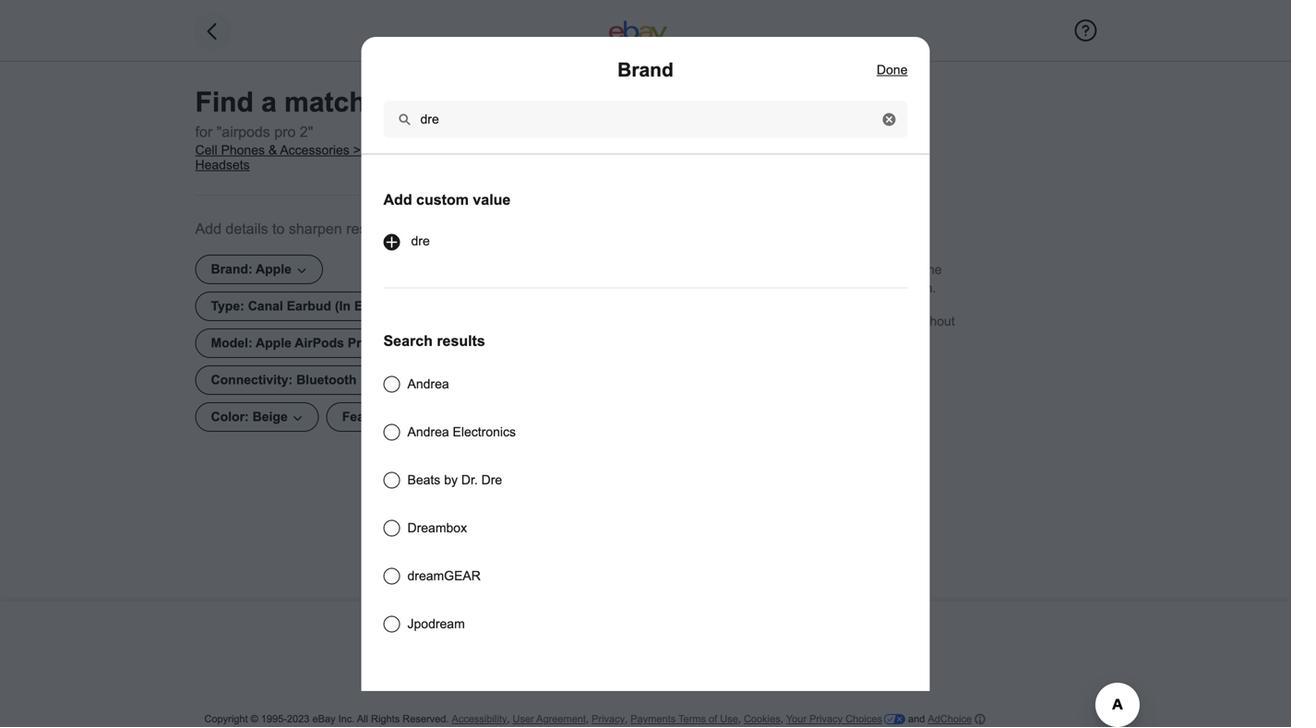 Task type: describe. For each thing, give the bounding box(es) containing it.
&
[[269, 143, 277, 157]]

phones
[[221, 143, 265, 157]]

just
[[685, 315, 708, 329]]

terms
[[679, 714, 706, 725]]

ebay
[[313, 714, 336, 725]]

adchoice
[[928, 714, 972, 725]]

the inside "just select the button below to continue without a match."
[[749, 315, 767, 329]]

all
[[357, 714, 368, 725]]

copyright
[[205, 714, 248, 725]]

2023
[[287, 714, 310, 725]]

without
[[914, 315, 955, 329]]

to inside "just select the button below to continue without a match."
[[848, 315, 858, 329]]

jpodream
[[408, 617, 465, 632]]

a inside find a match for "airpods pro 2" cell phones & accessories > cell phone accessories > headsets
[[261, 87, 277, 118]]

headsets
[[195, 158, 250, 172]]

1 , from the left
[[507, 714, 510, 725]]

find a match for "airpods pro 2" cell phones & accessories > cell phone accessories > headsets
[[195, 87, 511, 172]]

add custom value
[[384, 192, 511, 208]]

details inside we can still help draft your listing using the details we already know about your item.
[[703, 281, 741, 296]]

agreement
[[537, 714, 586, 725]]

0 horizontal spatial your
[[825, 263, 850, 277]]

user agreement link
[[513, 714, 586, 726]]

payments
[[631, 714, 676, 725]]

cookies link
[[744, 714, 781, 726]]

cookies
[[744, 714, 781, 725]]

button
[[771, 315, 807, 329]]

2 , from the left
[[586, 714, 589, 725]]

the inside we can still help draft your listing using the details we already know about your item.
[[924, 263, 942, 277]]

still
[[745, 263, 763, 277]]

results inside menu
[[437, 333, 486, 349]]

value
[[473, 192, 511, 208]]

2 cell from the left
[[365, 143, 387, 157]]

draft
[[795, 263, 821, 277]]

and
[[909, 714, 926, 725]]

1 cell from the left
[[195, 143, 218, 157]]

inc.
[[338, 714, 355, 725]]

below
[[810, 315, 844, 329]]

continue
[[862, 315, 911, 329]]

rights
[[371, 714, 400, 725]]

custom
[[416, 192, 469, 208]]

cell phones & accessories > cell phone accessories > headsets button
[[195, 143, 514, 173]]

pro
[[274, 124, 296, 140]]

add details to sharpen results
[[195, 221, 390, 237]]

1 privacy from the left
[[592, 714, 625, 725]]

add custom value image
[[380, 231, 404, 254]]

choices
[[846, 714, 883, 725]]

sharpen
[[289, 221, 342, 237]]

done button
[[877, 59, 908, 81]]

use
[[721, 714, 739, 725]]

select
[[712, 315, 746, 329]]

brand dialog
[[0, 0, 1292, 728]]

for
[[195, 124, 213, 140]]

your
[[787, 714, 807, 725]]

dre
[[411, 234, 430, 248]]

know
[[810, 281, 840, 296]]

add for add details to sharpen results
[[195, 221, 222, 237]]

item.
[[909, 281, 937, 296]]

already
[[764, 281, 807, 296]]

about
[[844, 281, 876, 296]]

we can still help draft your listing using the details we already know about your item.
[[698, 263, 942, 296]]

dre
[[482, 473, 503, 487]]

dr.
[[462, 473, 478, 487]]

5 , from the left
[[781, 714, 784, 725]]

andrea electronics
[[408, 425, 516, 439]]

andrea for andrea electronics
[[408, 425, 449, 439]]

just select the button below to continue without a match.
[[685, 315, 955, 347]]

2 > from the left
[[504, 143, 511, 157]]

Search text field
[[384, 101, 908, 138]]

3 , from the left
[[625, 714, 628, 725]]

your privacy choices link
[[787, 714, 906, 726]]

dre button
[[380, 231, 430, 254]]

find
[[195, 87, 254, 118]]

2 accessories from the left
[[431, 143, 500, 157]]



Task type: vqa. For each thing, say whether or not it's contained in the screenshot.
first '>' from the right
yes



Task type: locate. For each thing, give the bounding box(es) containing it.
privacy
[[592, 714, 625, 725], [810, 714, 843, 725]]

privacy link
[[592, 714, 625, 726]]

beats
[[408, 473, 441, 487]]

accessories up the add custom value
[[431, 143, 500, 157]]

1 vertical spatial add
[[195, 221, 222, 237]]

1 horizontal spatial accessories
[[431, 143, 500, 157]]

0 horizontal spatial privacy
[[592, 714, 625, 725]]

1 horizontal spatial >
[[504, 143, 511, 157]]

to left sharpen
[[273, 221, 285, 237]]

to
[[273, 221, 285, 237], [848, 315, 858, 329]]

of
[[709, 714, 718, 725]]

2"
[[300, 124, 313, 140]]

1 vertical spatial a
[[795, 333, 802, 347]]

, left payments
[[625, 714, 628, 725]]

results
[[346, 221, 390, 237], [437, 333, 486, 349]]

accessories
[[280, 143, 350, 157], [431, 143, 500, 157]]

details down headsets
[[226, 221, 268, 237]]

cell left phone
[[365, 143, 387, 157]]

0 horizontal spatial details
[[226, 221, 268, 237]]

results right sharpen
[[346, 221, 390, 237]]

match.
[[806, 333, 845, 347]]

add for add custom value
[[384, 192, 412, 208]]

and adchoice
[[906, 714, 972, 725]]

1 horizontal spatial the
[[924, 263, 942, 277]]

2 andrea from the top
[[408, 425, 449, 439]]

match
[[285, 87, 366, 118]]

add inside brand dialog
[[384, 192, 412, 208]]

"airpods
[[217, 124, 270, 140]]

a up pro
[[261, 87, 277, 118]]

your
[[825, 263, 850, 277], [880, 281, 905, 296]]

search results
[[384, 333, 486, 349]]

andrea up beats
[[408, 425, 449, 439]]

1 horizontal spatial your
[[880, 281, 905, 296]]

>
[[353, 143, 361, 157], [504, 143, 511, 157]]

privacy right your
[[810, 714, 843, 725]]

copyright © 1995-2023 ebay inc. all rights reserved. accessibility , user agreement , privacy , payments terms of use , cookies , your privacy choices
[[205, 714, 883, 725]]

a down the button at the right of page
[[795, 333, 802, 347]]

done
[[877, 63, 908, 77]]

andrea
[[408, 377, 449, 391], [408, 425, 449, 439]]

1 vertical spatial your
[[880, 281, 905, 296]]

menu inside brand dialog
[[380, 184, 908, 636]]

beats by dr. dre
[[408, 473, 503, 487]]

brand
[[618, 59, 674, 81]]

, left your
[[781, 714, 784, 725]]

to right below at the top right of the page
[[848, 315, 858, 329]]

privacy left payments
[[592, 714, 625, 725]]

electronics
[[453, 425, 516, 439]]

0 vertical spatial a
[[261, 87, 277, 118]]

, left cookies
[[739, 714, 741, 725]]

adchoice link
[[928, 713, 986, 727]]

2 privacy from the left
[[810, 714, 843, 725]]

1 vertical spatial to
[[848, 315, 858, 329]]

using
[[890, 263, 921, 277]]

results right search
[[437, 333, 486, 349]]

details
[[226, 221, 268, 237], [703, 281, 741, 296]]

add
[[384, 192, 412, 208], [195, 221, 222, 237]]

payments terms of use link
[[631, 714, 739, 726]]

phone
[[390, 143, 428, 157]]

dreamgear
[[408, 569, 481, 584]]

your down using
[[880, 281, 905, 296]]

0 vertical spatial results
[[346, 221, 390, 237]]

your up know
[[825, 263, 850, 277]]

1 horizontal spatial cell
[[365, 143, 387, 157]]

,
[[507, 714, 510, 725], [586, 714, 589, 725], [625, 714, 628, 725], [739, 714, 741, 725], [781, 714, 784, 725]]

accessibility
[[452, 714, 507, 725]]

1 horizontal spatial results
[[437, 333, 486, 349]]

andrea down search results
[[408, 377, 449, 391]]

1 horizontal spatial privacy
[[810, 714, 843, 725]]

1 horizontal spatial details
[[703, 281, 741, 296]]

dreambox
[[408, 521, 467, 536]]

0 vertical spatial andrea
[[408, 377, 449, 391]]

we
[[744, 281, 761, 296]]

0 horizontal spatial a
[[261, 87, 277, 118]]

the right select
[[749, 315, 767, 329]]

1 horizontal spatial to
[[848, 315, 858, 329]]

1 vertical spatial details
[[703, 281, 741, 296]]

menu
[[380, 184, 908, 636]]

1 horizontal spatial a
[[795, 333, 802, 347]]

> up value
[[504, 143, 511, 157]]

0 vertical spatial your
[[825, 263, 850, 277]]

accessibility link
[[452, 714, 507, 726]]

cell
[[195, 143, 218, 157], [365, 143, 387, 157]]

details down can
[[703, 281, 741, 296]]

1 accessories from the left
[[280, 143, 350, 157]]

1 horizontal spatial add
[[384, 192, 412, 208]]

a inside "just select the button below to continue without a match."
[[795, 333, 802, 347]]

menu containing add custom value
[[380, 184, 908, 636]]

0 vertical spatial to
[[273, 221, 285, 237]]

cell down for
[[195, 143, 218, 157]]

©
[[251, 714, 258, 725]]

1 andrea from the top
[[408, 377, 449, 391]]

1 vertical spatial the
[[749, 315, 767, 329]]

the
[[924, 263, 942, 277], [749, 315, 767, 329]]

0 vertical spatial the
[[924, 263, 942, 277]]

0 horizontal spatial accessories
[[280, 143, 350, 157]]

, left privacy link
[[586, 714, 589, 725]]

0 horizontal spatial results
[[346, 221, 390, 237]]

accessories down 2"
[[280, 143, 350, 157]]

1 vertical spatial results
[[437, 333, 486, 349]]

we
[[698, 263, 717, 277]]

add down headsets
[[195, 221, 222, 237]]

> left phone
[[353, 143, 361, 157]]

help
[[767, 263, 791, 277]]

add details group
[[195, 255, 514, 440]]

0 horizontal spatial to
[[273, 221, 285, 237]]

0 horizontal spatial cell
[[195, 143, 218, 157]]

, left user
[[507, 714, 510, 725]]

1 > from the left
[[353, 143, 361, 157]]

4 , from the left
[[739, 714, 741, 725]]

listing
[[853, 263, 886, 277]]

a
[[261, 87, 277, 118], [795, 333, 802, 347]]

1995-
[[261, 714, 287, 725]]

user
[[513, 714, 534, 725]]

0 horizontal spatial the
[[749, 315, 767, 329]]

0 horizontal spatial add
[[195, 221, 222, 237]]

by
[[444, 473, 458, 487]]

0 horizontal spatial >
[[353, 143, 361, 157]]

the up item.
[[924, 263, 942, 277]]

search
[[384, 333, 433, 349]]

andrea for andrea
[[408, 377, 449, 391]]

reserved.
[[403, 714, 449, 725]]

1 vertical spatial andrea
[[408, 425, 449, 439]]

can
[[720, 263, 741, 277]]

0 vertical spatial add
[[384, 192, 412, 208]]

add up the add custom value image
[[384, 192, 412, 208]]

0 vertical spatial details
[[226, 221, 268, 237]]



